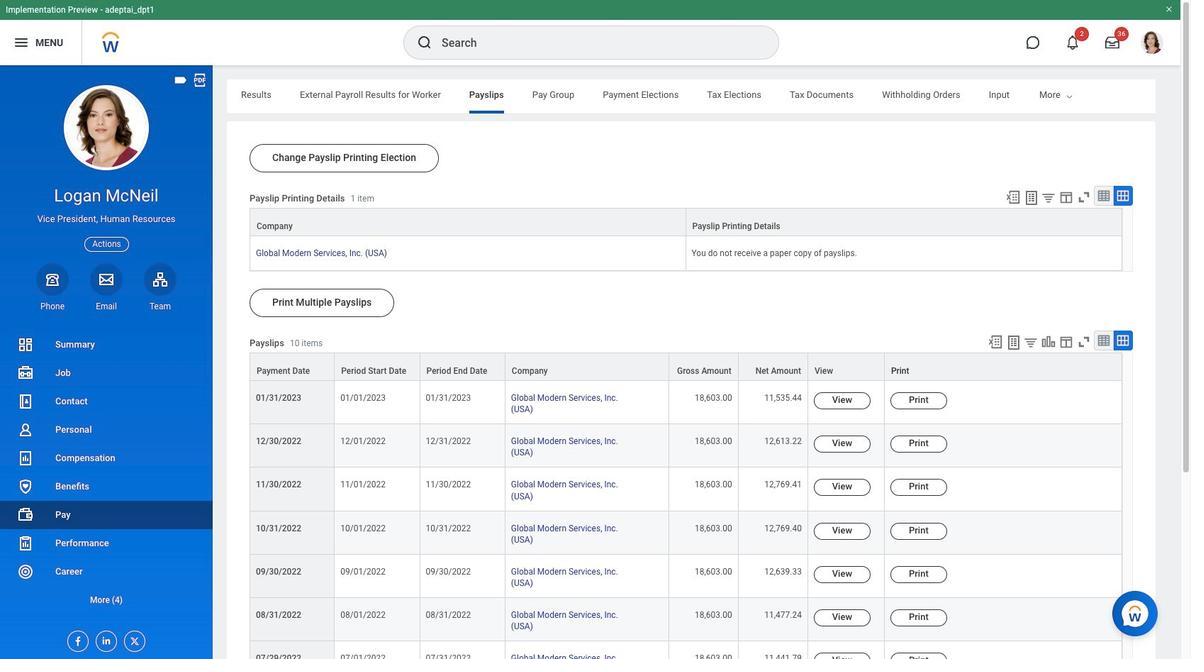Task type: locate. For each thing, give the bounding box(es) containing it.
tab list
[[227, 79, 1192, 114]]

select to filter grid data image right export to worksheets icon
[[1041, 190, 1057, 205]]

facebook image
[[68, 631, 84, 647]]

expand table image right table icon
[[1117, 189, 1131, 203]]

list
[[0, 331, 213, 614]]

fullscreen image
[[1077, 334, 1092, 350]]

0 vertical spatial select to filter grid data image
[[1041, 190, 1057, 205]]

2 expand table image from the top
[[1117, 333, 1131, 348]]

mail image
[[98, 271, 115, 288]]

benefits image
[[17, 478, 34, 495]]

row
[[250, 208, 1123, 236], [250, 236, 1123, 271], [250, 353, 1123, 381], [250, 381, 1123, 424], [250, 424, 1123, 468], [250, 468, 1123, 511], [250, 511, 1123, 555], [250, 555, 1123, 598], [250, 598, 1123, 641], [250, 641, 1123, 659]]

search image
[[416, 34, 433, 51]]

banner
[[0, 0, 1181, 65]]

1 row from the top
[[250, 208, 1123, 236]]

0 vertical spatial expand table image
[[1117, 189, 1131, 203]]

export to excel image
[[1006, 189, 1021, 205], [988, 334, 1004, 350]]

toolbar
[[1000, 186, 1134, 208], [982, 331, 1134, 353]]

1 horizontal spatial select to filter grid data image
[[1041, 190, 1057, 205]]

1 expand table image from the top
[[1117, 189, 1131, 203]]

click to view/edit grid preferences image
[[1059, 334, 1075, 350]]

select to filter grid data image
[[1041, 190, 1057, 205], [1024, 335, 1039, 350]]

export to excel image for export to worksheets image
[[988, 334, 1004, 350]]

0 horizontal spatial export to excel image
[[988, 334, 1004, 350]]

0 vertical spatial toolbar
[[1000, 186, 1134, 208]]

linkedin image
[[96, 631, 112, 646]]

phone logan mcneil element
[[36, 301, 69, 312]]

navigation pane region
[[0, 65, 213, 659]]

expand table image right table image
[[1117, 333, 1131, 348]]

compensation image
[[17, 450, 34, 467]]

6 row from the top
[[250, 468, 1123, 511]]

9 row from the top
[[250, 598, 1123, 641]]

inbox large image
[[1106, 35, 1120, 50]]

1 horizontal spatial export to excel image
[[1006, 189, 1021, 205]]

0 vertical spatial export to excel image
[[1006, 189, 1021, 205]]

export to excel image left export to worksheets icon
[[1006, 189, 1021, 205]]

select to filter grid data image for export to worksheets icon
[[1041, 190, 1057, 205]]

0 horizontal spatial select to filter grid data image
[[1024, 335, 1039, 350]]

8 row from the top
[[250, 555, 1123, 598]]

1 vertical spatial expand table image
[[1117, 333, 1131, 348]]

expand table image
[[1117, 189, 1131, 203], [1117, 333, 1131, 348]]

1 vertical spatial export to excel image
[[988, 334, 1004, 350]]

select to filter grid data image right export to worksheets image
[[1024, 335, 1039, 350]]

career image
[[17, 563, 34, 580]]

summary image
[[17, 336, 34, 353]]

close environment banner image
[[1166, 5, 1174, 13]]

expand table image for table icon
[[1117, 189, 1131, 203]]

1 vertical spatial select to filter grid data image
[[1024, 335, 1039, 350]]

pay image
[[17, 506, 34, 524]]

export to excel image left export to worksheets image
[[988, 334, 1004, 350]]



Task type: describe. For each thing, give the bounding box(es) containing it.
export to worksheets image
[[1006, 334, 1023, 351]]

table image
[[1097, 189, 1112, 203]]

10 row from the top
[[250, 641, 1123, 659]]

3 row from the top
[[250, 353, 1123, 381]]

2 row from the top
[[250, 236, 1123, 271]]

phone image
[[43, 271, 62, 288]]

x image
[[125, 631, 140, 647]]

export to excel image for export to worksheets icon
[[1006, 189, 1021, 205]]

1 vertical spatial toolbar
[[982, 331, 1134, 353]]

profile logan mcneil image
[[1141, 31, 1164, 57]]

tag image
[[173, 72, 189, 88]]

click to view/edit grid preferences image
[[1059, 189, 1075, 205]]

personal image
[[17, 421, 34, 438]]

view team image
[[152, 271, 169, 288]]

Search Workday  search field
[[442, 27, 750, 58]]

export to worksheets image
[[1024, 189, 1041, 206]]

5 row from the top
[[250, 424, 1123, 468]]

performance image
[[17, 535, 34, 552]]

email logan mcneil element
[[90, 301, 123, 312]]

justify image
[[13, 34, 30, 51]]

team logan mcneil element
[[144, 301, 177, 312]]

table image
[[1097, 333, 1112, 348]]

notifications large image
[[1066, 35, 1080, 50]]

4 row from the top
[[250, 381, 1123, 424]]

expand table image for table image
[[1117, 333, 1131, 348]]

select to filter grid data image for export to worksheets image
[[1024, 335, 1039, 350]]

fullscreen image
[[1077, 189, 1092, 205]]

view printable version (pdf) image
[[192, 72, 208, 88]]

7 row from the top
[[250, 511, 1123, 555]]

job image
[[17, 365, 34, 382]]

contact image
[[17, 393, 34, 410]]



Task type: vqa. For each thing, say whether or not it's contained in the screenshot.
Education's radio custom icon
no



